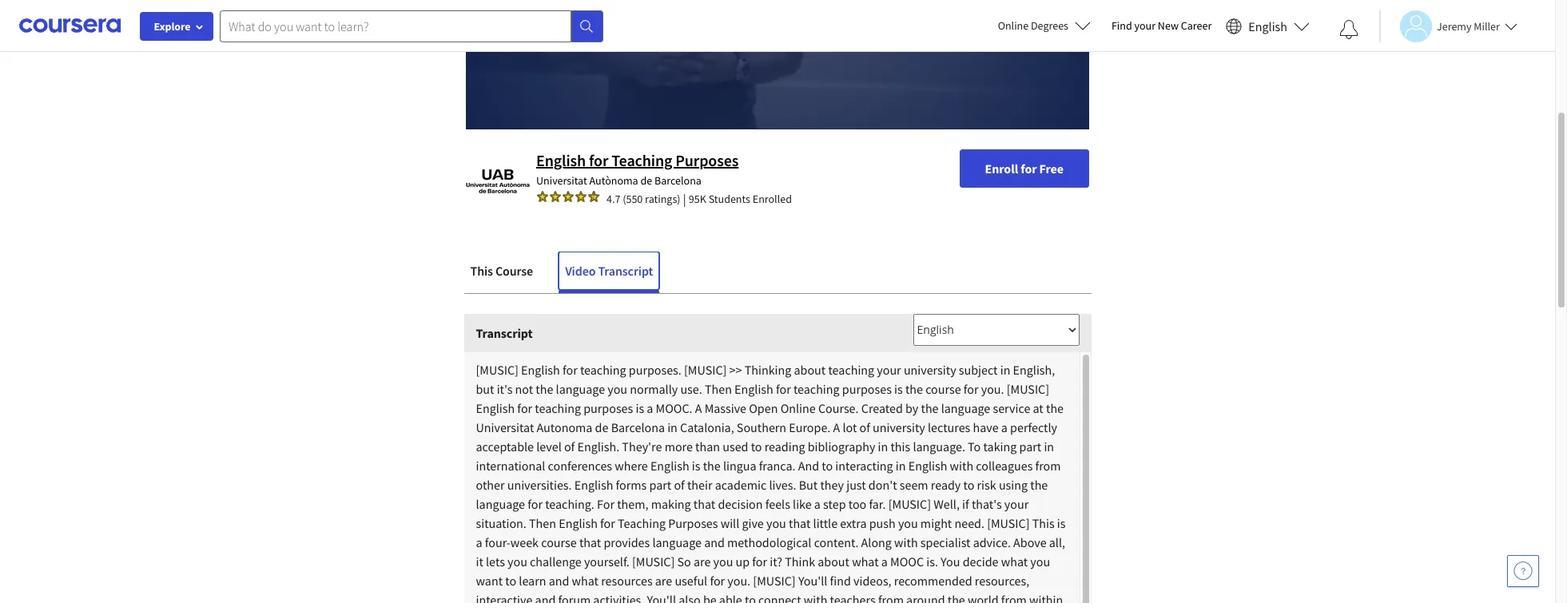 Task type: describe. For each thing, give the bounding box(es) containing it.
forms
[[616, 477, 647, 493]]

specialist
[[921, 535, 971, 551]]

where
[[615, 458, 648, 474]]

online inside popup button
[[998, 18, 1029, 33]]

0 horizontal spatial you.
[[728, 573, 751, 589]]

they
[[821, 477, 844, 493]]

it
[[476, 554, 484, 570]]

1 vertical spatial and
[[549, 573, 570, 589]]

you left up
[[714, 554, 733, 570]]

enroll for free button
[[960, 149, 1090, 188]]

connect
[[759, 592, 802, 604]]

for down not
[[518, 400, 533, 416]]

online degrees button
[[985, 8, 1104, 43]]

2 horizontal spatial what
[[1002, 554, 1028, 570]]

you left normally
[[608, 381, 628, 397]]

0 vertical spatial from
[[1036, 458, 1061, 474]]

(550
[[623, 192, 643, 206]]

teachers
[[830, 592, 876, 604]]

english down language.
[[909, 458, 948, 474]]

forum
[[558, 592, 591, 604]]

What do you want to learn? text field
[[220, 10, 572, 42]]

1 filled star image from the left
[[549, 190, 562, 203]]

de inside english for teaching purposes universitat autònoma de barcelona
[[641, 173, 653, 188]]

free
[[1040, 160, 1064, 176]]

autònoma
[[590, 173, 639, 188]]

[music] up the connect
[[753, 573, 796, 589]]

southern
[[737, 420, 787, 436]]

videos,
[[854, 573, 892, 589]]

0 vertical spatial a
[[695, 400, 702, 416]]

able
[[719, 592, 743, 604]]

teaching inside "[music]  english for teaching purposes.  [music]  >> thinking about teaching your university subject in english, but  it's not the language you normally use.  then english for teaching purposes is the course for you.  [music] english for teaching purposes is a mooc.  a massive open online course.  created by the language service at the universitat autonoma de barcelona  in catalonia, southern europe.  a lot of university lectures have a perfectly acceptable level of english.  they're more than used to reading bibliography in this language.  to taking part in international conferences  where english is the lingua franca.  and to interacting in english with colleagues from other universities.  english forms part of their academic lives.  but they just don't seem ready to risk using the language for teaching.  for them, making that decision feels like a step too far.  [music]  well, if that's your situation.  then english for  teaching purposes will give you that little extra push you might need.  [music]  this is a four-week course that provides language and methodological content.  along with specialist advice.  above all, it lets you challenge yourself.  [music]  so are you up for it?  think about what a mooc is.  you decide what you want to learn and what resources are useful for you.  [music]  you'll find videos, recommended resources, interactive and forum activities.  you'll also be able to connect with teachers from around the world"
[[618, 515, 666, 531]]

[music] left so
[[632, 554, 675, 570]]

this inside "[music]  english for teaching purposes.  [music]  >> thinking about teaching your university subject in english, but  it's not the language you normally use.  then english for teaching purposes is the course for you.  [music] english for teaching purposes is a mooc.  a massive open online course.  created by the language service at the universitat autonoma de barcelona  in catalonia, southern europe.  a lot of university lectures have a perfectly acceptable level of english.  they're more than used to reading bibliography in this language.  to taking part in international conferences  where english is the lingua franca.  and to interacting in english with colleagues from other universities.  english forms part of their academic lives.  but they just don't seem ready to risk using the language for teaching.  for them, making that decision feels like a step too far.  [music]  well, if that's your situation.  then english for  teaching purposes will give you that little extra push you might need.  [music]  this is a four-week course that provides language and methodological content.  along with specialist advice.  above all, it lets you challenge yourself.  [music]  so are you up for it?  think about what a mooc is.  you decide what you want to learn and what resources are useful for you.  [music]  you'll find videos, recommended resources, interactive and forum activities.  you'll also be able to connect with teachers from around the world"
[[1033, 515, 1055, 531]]

0 horizontal spatial what
[[572, 573, 599, 589]]

you down feels
[[767, 515, 787, 531]]

teaching inside english for teaching purposes universitat autònoma de barcelona
[[612, 150, 673, 170]]

career
[[1181, 18, 1212, 33]]

in right subject
[[1001, 362, 1011, 378]]

all,
[[1050, 535, 1066, 551]]

0 vertical spatial you'll
[[799, 573, 828, 589]]

universitat autònoma de barcelona image
[[466, 149, 530, 213]]

colleagues
[[976, 458, 1033, 474]]

useful
[[675, 573, 708, 589]]

0 horizontal spatial course
[[541, 535, 577, 551]]

find
[[830, 573, 851, 589]]

lectures
[[928, 420, 971, 436]]

be
[[703, 592, 717, 604]]

1 horizontal spatial part
[[1020, 439, 1042, 455]]

yourself.
[[584, 554, 630, 570]]

universitat inside english for teaching purposes universitat autònoma de barcelona
[[536, 173, 587, 188]]

the right using
[[1031, 477, 1048, 493]]

filled star image
[[536, 190, 549, 203]]

in down perfectly
[[1044, 439, 1055, 455]]

enroll for free
[[985, 160, 1064, 176]]

perfectly
[[1011, 420, 1058, 436]]

for up be
[[710, 573, 725, 589]]

english for teaching purposes link
[[536, 150, 739, 170]]

it?
[[770, 554, 783, 570]]

teaching.
[[545, 496, 595, 512]]

franca.
[[759, 458, 796, 474]]

the right at
[[1047, 400, 1064, 416]]

for inside english for teaching purposes universitat autònoma de barcelona
[[589, 150, 609, 170]]

conferences
[[548, 458, 612, 474]]

little
[[814, 515, 838, 531]]

0 horizontal spatial part
[[650, 477, 672, 493]]

lets
[[486, 554, 505, 570]]

the up the by
[[906, 381, 923, 397]]

0 horizontal spatial transcript
[[476, 325, 533, 341]]

a right have
[[1002, 420, 1008, 436]]

in left this
[[878, 439, 888, 455]]

learn
[[519, 573, 546, 589]]

for down subject
[[964, 381, 979, 397]]

english button
[[1220, 0, 1317, 52]]

language up situation. at the left bottom
[[476, 496, 525, 512]]

online inside "[music]  english for teaching purposes.  [music]  >> thinking about teaching your university subject in english, but  it's not the language you normally use.  then english for teaching purposes is the course for you.  [music] english for teaching purposes is a mooc.  a massive open online course.  created by the language service at the universitat autonoma de barcelona  in catalonia, southern europe.  a lot of university lectures have a perfectly acceptable level of english.  they're more than used to reading bibliography in this language.  to taking part in international conferences  where english is the lingua franca.  and to interacting in english with colleagues from other universities.  english forms part of their academic lives.  but they just don't seem ready to risk using the language for teaching.  for them, making that decision feels like a step too far.  [music]  well, if that's your situation.  then english for  teaching purposes will give you that little extra push you might need.  [music]  this is a four-week course that provides language and methodological content.  along with specialist advice.  above all, it lets you challenge yourself.  [music]  so are you up for it?  think about what a mooc is.  you decide what you want to learn and what resources are useful for you.  [music]  you'll find videos, recommended resources, interactive and forum activities.  you'll also be able to connect with teachers from around the world"
[[781, 400, 816, 416]]

to up the interactive
[[505, 573, 517, 589]]

along
[[862, 535, 892, 551]]

you down above on the bottom
[[1031, 554, 1051, 570]]

europe.
[[789, 420, 831, 436]]

1 horizontal spatial your
[[1005, 496, 1029, 512]]

interactive
[[476, 592, 533, 604]]

at
[[1033, 400, 1044, 416]]

activities.
[[594, 592, 645, 604]]

jeremy miller
[[1437, 19, 1501, 33]]

service
[[993, 400, 1031, 416]]

find your new career link
[[1104, 16, 1220, 36]]

[music] down seem
[[889, 496, 931, 512]]

you down week
[[508, 554, 528, 570]]

language up lectures
[[942, 400, 991, 416]]

4.7
[[607, 192, 621, 206]]

universities.
[[507, 477, 572, 493]]

more
[[665, 439, 693, 455]]

1 horizontal spatial that
[[694, 496, 716, 512]]

english for teaching purposes universitat autònoma de barcelona
[[536, 150, 739, 188]]

for
[[597, 496, 615, 512]]

massive
[[705, 400, 747, 416]]

making
[[651, 496, 691, 512]]

far.
[[869, 496, 886, 512]]

resources,
[[975, 573, 1030, 589]]

reading
[[765, 439, 805, 455]]

course details tabs tab list
[[464, 252, 1092, 293]]

a right like
[[815, 496, 821, 512]]

mooc.
[[656, 400, 693, 416]]

for up autonoma at the bottom left of page
[[563, 362, 578, 378]]

the right not
[[536, 381, 554, 397]]

in down this
[[896, 458, 906, 474]]

that's
[[972, 496, 1002, 512]]

world
[[968, 592, 999, 604]]

2 filled star image from the left
[[562, 190, 575, 203]]

created
[[862, 400, 903, 416]]

a down along
[[882, 554, 888, 570]]

de inside "[music]  english for teaching purposes.  [music]  >> thinking about teaching your university subject in english, but  it's not the language you normally use.  then english for teaching purposes is the course for you.  [music] english for teaching purposes is a mooc.  a massive open online course.  created by the language service at the universitat autonoma de barcelona  in catalonia, southern europe.  a lot of university lectures have a perfectly acceptable level of english.  they're more than used to reading bibliography in this language.  to taking part in international conferences  where english is the lingua franca.  and to interacting in english with colleagues from other universities.  english forms part of their academic lives.  but they just don't seem ready to risk using the language for teaching.  for them, making that decision feels like a step too far.  [music]  well, if that's your situation.  then english for  teaching purposes will give you that little extra push you might need.  [music]  this is a four-week course that provides language and methodological content.  along with specialist advice.  above all, it lets you challenge yourself.  [music]  so are you up for it?  think about what a mooc is.  you decide what you want to learn and what resources are useful for you.  [music]  you'll find videos, recommended resources, interactive and forum activities.  you'll also be able to connect with teachers from around the world"
[[595, 420, 609, 436]]

if
[[963, 496, 970, 512]]

but
[[476, 381, 494, 397]]

1 vertical spatial about
[[818, 554, 850, 570]]

english inside english for teaching purposes universitat autònoma de barcelona
[[536, 150, 586, 170]]

0 horizontal spatial are
[[655, 573, 673, 589]]

purposes inside "[music]  english for teaching purposes.  [music]  >> thinking about teaching your university subject in english, but  it's not the language you normally use.  then english for teaching purposes is the course for you.  [music] english for teaching purposes is a mooc.  a massive open online course.  created by the language service at the universitat autonoma de barcelona  in catalonia, southern europe.  a lot of university lectures have a perfectly acceptable level of english.  they're more than used to reading bibliography in this language.  to taking part in international conferences  where english is the lingua franca.  and to interacting in english with colleagues from other universities.  english forms part of their academic lives.  but they just don't seem ready to risk using the language for teaching.  for them, making that decision feels like a step too far.  [music]  well, if that's your situation.  then english for  teaching purposes will give you that little extra push you might need.  [music]  this is a four-week course that provides language and methodological content.  along with specialist advice.  above all, it lets you challenge yourself.  [music]  so are you up for it?  think about what a mooc is.  you decide what you want to learn and what resources are useful for you.  [music]  you'll find videos, recommended resources, interactive and forum activities.  you'll also be able to connect with teachers from around the world"
[[669, 515, 718, 531]]

is up their
[[692, 458, 701, 474]]

1 horizontal spatial what
[[852, 554, 879, 570]]

[music] up it's on the left of page
[[476, 362, 519, 378]]

like
[[793, 496, 812, 512]]

english.
[[578, 439, 620, 455]]

up
[[736, 554, 750, 570]]

for inside button
[[1021, 160, 1037, 176]]

half-filled star image
[[588, 190, 600, 203]]

barcelona inside english for teaching purposes universitat autònoma de barcelona
[[655, 173, 702, 188]]

using
[[999, 477, 1028, 493]]

use.
[[681, 381, 703, 397]]

1 horizontal spatial are
[[694, 554, 711, 570]]

english up not
[[521, 362, 560, 378]]

0 vertical spatial university
[[904, 362, 957, 378]]

might
[[921, 515, 952, 531]]

but
[[799, 477, 818, 493]]

to
[[968, 439, 981, 455]]

is down normally
[[636, 400, 644, 416]]

english up open
[[735, 381, 774, 397]]

enrolled
[[753, 192, 792, 206]]

seem
[[900, 477, 929, 493]]

for down for
[[600, 515, 615, 531]]

english down it's on the left of page
[[476, 400, 515, 416]]

think
[[785, 554, 816, 570]]

0 vertical spatial and
[[704, 535, 725, 551]]

above
[[1014, 535, 1047, 551]]

the left world
[[948, 592, 966, 604]]

find
[[1112, 18, 1133, 33]]



Task type: locate. For each thing, give the bounding box(es) containing it.
subject
[[959, 362, 998, 378]]

3 filled star image from the left
[[575, 190, 588, 203]]

2 vertical spatial of
[[674, 477, 685, 493]]

purposes down making on the bottom left
[[669, 515, 718, 531]]

transcript right video
[[598, 263, 653, 279]]

0 vertical spatial barcelona
[[655, 173, 702, 188]]

1 vertical spatial de
[[595, 420, 609, 436]]

purposes
[[843, 381, 892, 397], [584, 400, 633, 416]]

purposes inside english for teaching purposes universitat autònoma de barcelona
[[676, 150, 739, 170]]

recommended
[[894, 573, 973, 589]]

0 vertical spatial universitat
[[536, 173, 587, 188]]

what up forum at the bottom left
[[572, 573, 599, 589]]

with down to
[[950, 458, 974, 474]]

what up resources,
[[1002, 554, 1028, 570]]

purposes
[[676, 150, 739, 170], [669, 515, 718, 531]]

filled star image
[[549, 190, 562, 203], [562, 190, 575, 203], [575, 190, 588, 203]]

0 horizontal spatial online
[[781, 400, 816, 416]]

is up created
[[895, 381, 903, 397]]

>>
[[730, 362, 742, 378]]

a
[[695, 400, 702, 416], [833, 420, 840, 436]]

catalonia,
[[680, 420, 734, 436]]

transcript up it's on the left of page
[[476, 325, 533, 341]]

taking
[[984, 439, 1017, 455]]

online left degrees
[[998, 18, 1029, 33]]

a left lot
[[833, 420, 840, 436]]

None search field
[[220, 10, 604, 42]]

ready
[[931, 477, 961, 493]]

and down challenge
[[549, 573, 570, 589]]

universitat up the acceptable
[[476, 420, 534, 436]]

2 vertical spatial your
[[1005, 496, 1029, 512]]

1 horizontal spatial you'll
[[799, 573, 828, 589]]

0 horizontal spatial of
[[564, 439, 575, 455]]

video transcript
[[565, 263, 653, 279]]

a down use.
[[695, 400, 702, 416]]

1 vertical spatial are
[[655, 573, 673, 589]]

english down more
[[651, 458, 690, 474]]

universitat up filled star icon
[[536, 173, 587, 188]]

you right push
[[899, 515, 918, 531]]

lives.
[[769, 477, 797, 493]]

0 horizontal spatial purposes
[[584, 400, 633, 416]]

1 vertical spatial course
[[541, 535, 577, 551]]

video placeholder image
[[466, 0, 1090, 129]]

english right the career
[[1249, 18, 1288, 34]]

1 vertical spatial university
[[873, 420, 926, 436]]

1 horizontal spatial you.
[[982, 381, 1005, 397]]

part
[[1020, 439, 1042, 455], [650, 477, 672, 493]]

a left four-
[[476, 535, 483, 551]]

of right lot
[[860, 420, 871, 436]]

0 vertical spatial with
[[950, 458, 974, 474]]

coursera image
[[19, 13, 121, 39]]

0 horizontal spatial from
[[879, 592, 904, 604]]

provides
[[604, 535, 650, 551]]

1 vertical spatial purposes
[[584, 400, 633, 416]]

to right able
[[745, 592, 756, 604]]

2 horizontal spatial with
[[950, 458, 974, 474]]

don't
[[869, 477, 897, 493]]

you.
[[982, 381, 1005, 397], [728, 573, 751, 589]]

1 vertical spatial a
[[833, 420, 840, 436]]

1 horizontal spatial from
[[1036, 458, 1061, 474]]

they're
[[622, 439, 662, 455]]

1 horizontal spatial a
[[833, 420, 840, 436]]

you
[[941, 554, 961, 570]]

1 vertical spatial barcelona
[[611, 420, 665, 436]]

1 vertical spatial of
[[564, 439, 575, 455]]

[music]
[[476, 362, 519, 378], [684, 362, 727, 378], [1007, 381, 1050, 397], [889, 496, 931, 512], [987, 515, 1030, 531], [632, 554, 675, 570], [753, 573, 796, 589]]

0 horizontal spatial with
[[804, 592, 828, 604]]

0 vertical spatial then
[[705, 381, 732, 397]]

decide
[[963, 554, 999, 570]]

university up this
[[873, 420, 926, 436]]

1 vertical spatial with
[[895, 535, 918, 551]]

degrees
[[1031, 18, 1069, 33]]

1 vertical spatial purposes
[[669, 515, 718, 531]]

help center image
[[1514, 562, 1533, 581]]

0 vertical spatial part
[[1020, 439, 1042, 455]]

not
[[515, 381, 533, 397]]

1 vertical spatial from
[[879, 592, 904, 604]]

advice.
[[974, 535, 1011, 551]]

de
[[641, 173, 653, 188], [595, 420, 609, 436]]

them,
[[617, 496, 649, 512]]

1 vertical spatial you.
[[728, 573, 751, 589]]

in
[[1001, 362, 1011, 378], [668, 420, 678, 436], [878, 439, 888, 455], [1044, 439, 1055, 455], [896, 458, 906, 474]]

universitat
[[536, 173, 587, 188], [476, 420, 534, 436]]

from down videos,
[[879, 592, 904, 604]]

1 horizontal spatial with
[[895, 535, 918, 551]]

to left risk
[[964, 477, 975, 493]]

1 vertical spatial this
[[1033, 515, 1055, 531]]

the right the by
[[921, 400, 939, 416]]

1 vertical spatial that
[[789, 515, 811, 531]]

extra
[[840, 515, 867, 531]]

barcelona
[[655, 173, 702, 188], [611, 420, 665, 436]]

transcript
[[598, 263, 653, 279], [476, 325, 533, 341]]

four-
[[485, 535, 511, 551]]

will
[[721, 515, 740, 531]]

this up above on the bottom
[[1033, 515, 1055, 531]]

from down perfectly
[[1036, 458, 1061, 474]]

is up all,
[[1058, 515, 1066, 531]]

0 vertical spatial online
[[998, 18, 1029, 33]]

barcelona inside "[music]  english for teaching purposes.  [music]  >> thinking about teaching your university subject in english, but  it's not the language you normally use.  then english for teaching purposes is the course for you.  [music] english for teaching purposes is a mooc.  a massive open online course.  created by the language service at the universitat autonoma de barcelona  in catalonia, southern europe.  a lot of university lectures have a perfectly acceptable level of english.  they're more than used to reading bibliography in this language.  to taking part in international conferences  where english is the lingua franca.  and to interacting in english with colleagues from other universities.  english forms part of their academic lives.  but they just don't seem ready to risk using the language for teaching.  for them, making that decision feels like a step too far.  [music]  well, if that's your situation.  then english for  teaching purposes will give you that little extra push you might need.  [music]  this is a four-week course that provides language and methodological content.  along with specialist advice.  above all, it lets you challenge yourself.  [music]  so are you up for it?  think about what a mooc is.  you decide what you want to learn and what resources are useful for you.  [music]  you'll find videos, recommended resources, interactive and forum activities.  you'll also be able to connect with teachers from around the world"
[[611, 420, 665, 436]]

step
[[824, 496, 846, 512]]

1 horizontal spatial of
[[674, 477, 685, 493]]

ratings)
[[645, 192, 681, 206]]

english inside button
[[1249, 18, 1288, 34]]

part down perfectly
[[1020, 439, 1042, 455]]

just
[[847, 477, 866, 493]]

1 horizontal spatial course
[[926, 381, 961, 397]]

with right the connect
[[804, 592, 828, 604]]

show notifications image
[[1340, 20, 1359, 39]]

course
[[496, 263, 533, 279]]

[music] up use.
[[684, 362, 727, 378]]

4.7 (550 ratings) | 95k students enrolled
[[607, 191, 792, 207]]

1 vertical spatial part
[[650, 477, 672, 493]]

2 horizontal spatial your
[[1135, 18, 1156, 33]]

for down thinking
[[776, 381, 791, 397]]

2 vertical spatial and
[[535, 592, 556, 604]]

1 vertical spatial online
[[781, 400, 816, 416]]

1 horizontal spatial then
[[705, 381, 732, 397]]

you'll left also
[[647, 592, 676, 604]]

open
[[749, 400, 778, 416]]

about down content.
[[818, 554, 850, 570]]

0 vertical spatial that
[[694, 496, 716, 512]]

0 vertical spatial you.
[[982, 381, 1005, 397]]

0 vertical spatial teaching
[[612, 150, 673, 170]]

de down 'english for teaching purposes' link
[[641, 173, 653, 188]]

1 vertical spatial universitat
[[476, 420, 534, 436]]

0 horizontal spatial your
[[877, 362, 902, 378]]

english up filled star icon
[[536, 150, 586, 170]]

purposes up 4.7 (550 ratings) | 95k students enrolled
[[676, 150, 739, 170]]

1 vertical spatial you'll
[[647, 592, 676, 604]]

language up so
[[653, 535, 702, 551]]

1 horizontal spatial this
[[1033, 515, 1055, 531]]

1 vertical spatial teaching
[[618, 515, 666, 531]]

for
[[589, 150, 609, 170], [1021, 160, 1037, 176], [563, 362, 578, 378], [776, 381, 791, 397], [964, 381, 979, 397], [518, 400, 533, 416], [528, 496, 543, 512], [600, 515, 615, 531], [753, 554, 768, 570], [710, 573, 725, 589]]

this inside this course button
[[471, 263, 493, 279]]

1 horizontal spatial transcript
[[598, 263, 653, 279]]

2 horizontal spatial that
[[789, 515, 811, 531]]

well,
[[934, 496, 960, 512]]

enroll
[[985, 160, 1019, 176]]

that up yourself.
[[580, 535, 601, 551]]

so
[[678, 554, 691, 570]]

1 horizontal spatial purposes
[[843, 381, 892, 397]]

their
[[688, 477, 713, 493]]

language.
[[913, 439, 966, 455]]

you. up able
[[728, 573, 751, 589]]

english down teaching.
[[559, 515, 598, 531]]

that down their
[[694, 496, 716, 512]]

0 vertical spatial course
[[926, 381, 961, 397]]

about right thinking
[[794, 362, 826, 378]]

[music] down english,
[[1007, 381, 1050, 397]]

online degrees
[[998, 18, 1069, 33]]

used
[[723, 439, 749, 455]]

to down southern
[[751, 439, 762, 455]]

english up for
[[575, 477, 614, 493]]

this left course
[[471, 263, 493, 279]]

0 horizontal spatial you'll
[[647, 592, 676, 604]]

to right and
[[822, 458, 833, 474]]

than
[[696, 439, 720, 455]]

0 vertical spatial this
[[471, 263, 493, 279]]

autonoma
[[537, 420, 593, 436]]

the down than
[[703, 458, 721, 474]]

1 horizontal spatial universitat
[[536, 173, 587, 188]]

for up autònoma
[[589, 150, 609, 170]]

a down normally
[[647, 400, 653, 416]]

for down "universities."
[[528, 496, 543, 512]]

1 horizontal spatial online
[[998, 18, 1029, 33]]

find your new career
[[1112, 18, 1212, 33]]

2 vertical spatial with
[[804, 592, 828, 604]]

your up created
[[877, 362, 902, 378]]

explore
[[154, 19, 191, 34]]

1 vertical spatial your
[[877, 362, 902, 378]]

0 vertical spatial are
[[694, 554, 711, 570]]

barcelona up |
[[655, 173, 702, 188]]

0 horizontal spatial this
[[471, 263, 493, 279]]

online up europe. at the right of page
[[781, 400, 816, 416]]

you'll
[[799, 573, 828, 589], [647, 592, 676, 604]]

course up lectures
[[926, 381, 961, 397]]

challenge
[[530, 554, 582, 570]]

are left the useful in the bottom left of the page
[[655, 573, 673, 589]]

2 horizontal spatial of
[[860, 420, 871, 436]]

2 vertical spatial that
[[580, 535, 601, 551]]

teaching down them,
[[618, 515, 666, 531]]

risk
[[977, 477, 997, 493]]

universitat inside "[music]  english for teaching purposes.  [music]  >> thinking about teaching your university subject in english, but  it's not the language you normally use.  then english for teaching purposes is the course for you.  [music] english for teaching purposes is a mooc.  a massive open online course.  created by the language service at the universitat autonoma de barcelona  in catalonia, southern europe.  a lot of university lectures have a perfectly acceptable level of english.  they're more than used to reading bibliography in this language.  to taking part in international conferences  where english is the lingua franca.  and to interacting in english with colleagues from other universities.  english forms part of their academic lives.  but they just don't seem ready to risk using the language for teaching.  for them, making that decision feels like a step too far.  [music]  well, if that's your situation.  then english for  teaching purposes will give you that little extra push you might need.  [music]  this is a four-week course that provides language and methodological content.  along with specialist advice.  above all, it lets you challenge yourself.  [music]  so are you up for it?  think about what a mooc is.  you decide what you want to learn and what resources are useful for you.  [music]  you'll find videos, recommended resources, interactive and forum activities.  you'll also be able to connect with teachers from around the world"
[[476, 420, 534, 436]]

0 vertical spatial de
[[641, 173, 653, 188]]

0 horizontal spatial universitat
[[476, 420, 534, 436]]

0 horizontal spatial then
[[529, 515, 556, 531]]

your right the find
[[1135, 18, 1156, 33]]

0 vertical spatial purposes
[[843, 381, 892, 397]]

1 horizontal spatial de
[[641, 173, 653, 188]]

for left 'it?'
[[753, 554, 768, 570]]

too
[[849, 496, 867, 512]]

this
[[471, 263, 493, 279], [1033, 515, 1055, 531]]

purposes up created
[[843, 381, 892, 397]]

[music] up advice.
[[987, 515, 1030, 531]]

methodological
[[728, 535, 812, 551]]

and down will
[[704, 535, 725, 551]]

of left their
[[674, 477, 685, 493]]

academic
[[715, 477, 767, 493]]

and down learn
[[535, 592, 556, 604]]

it's
[[497, 381, 513, 397]]

[music]  english for teaching purposes.  [music]  >> thinking about teaching your university subject in english, but  it's not the language you normally use.  then english for teaching purposes is the course for you.  [music] english for teaching purposes is a mooc.  a massive open online course.  created by the language service at the universitat autonoma de barcelona  in catalonia, southern europe.  a lot of university lectures have a perfectly acceptable level of english.  they're more than used to reading bibliography in this language.  to taking part in international conferences  where english is the lingua franca.  and to interacting in english with colleagues from other universities.  english forms part of their academic lives.  but they just don't seem ready to risk using the language for teaching.  for them, making that decision feels like a step too far.  [music]  well, if that's your situation.  then english for  teaching purposes will give you that little extra push you might need.  [music]  this is a four-week course that provides language and methodological content.  along with specialist advice.  above all, it lets you challenge yourself.  [music]  so are you up for it?  think about what a mooc is.  you decide what you want to learn and what resources are useful for you.  [music]  you'll find videos, recommended resources, interactive and forum activities.  you'll also be able to connect with teachers from around the world 
[[476, 362, 1066, 604]]

0 vertical spatial purposes
[[676, 150, 739, 170]]

de up english.
[[595, 420, 609, 436]]

miller
[[1474, 19, 1501, 33]]

0 vertical spatial of
[[860, 420, 871, 436]]

|
[[683, 191, 686, 207]]

teaching
[[580, 362, 626, 378], [829, 362, 875, 378], [794, 381, 840, 397], [535, 400, 581, 416]]

mooc
[[891, 554, 924, 570]]

language up autonoma at the bottom left of page
[[556, 381, 605, 397]]

0 vertical spatial about
[[794, 362, 826, 378]]

then up massive
[[705, 381, 732, 397]]

0 horizontal spatial a
[[695, 400, 702, 416]]

what up videos,
[[852, 554, 879, 570]]

by
[[906, 400, 919, 416]]

you. down subject
[[982, 381, 1005, 397]]

1 vertical spatial transcript
[[476, 325, 533, 341]]

universitat autònoma de barcelona link
[[536, 173, 702, 188]]

normally
[[630, 381, 678, 397]]

0 horizontal spatial that
[[580, 535, 601, 551]]

for left free
[[1021, 160, 1037, 176]]

new
[[1158, 18, 1179, 33]]

this course
[[471, 263, 533, 279]]

transcript inside video transcript button
[[598, 263, 653, 279]]

0 horizontal spatial de
[[595, 420, 609, 436]]

course up challenge
[[541, 535, 577, 551]]

have
[[973, 420, 999, 436]]

this course button
[[464, 252, 540, 290]]

decision
[[718, 496, 763, 512]]

are
[[694, 554, 711, 570], [655, 573, 673, 589]]

want
[[476, 573, 503, 589]]

1 vertical spatial then
[[529, 515, 556, 531]]

0 vertical spatial your
[[1135, 18, 1156, 33]]

students
[[709, 192, 751, 206]]

purposes.
[[629, 362, 682, 378]]

jeremy miller button
[[1380, 10, 1518, 42]]

part up making on the bottom left
[[650, 477, 672, 493]]

0 vertical spatial transcript
[[598, 263, 653, 279]]

are right so
[[694, 554, 711, 570]]

in down mooc. at the bottom
[[668, 420, 678, 436]]



Task type: vqa. For each thing, say whether or not it's contained in the screenshot.
Final Deadline: November 15, 2023's "2023"
no



